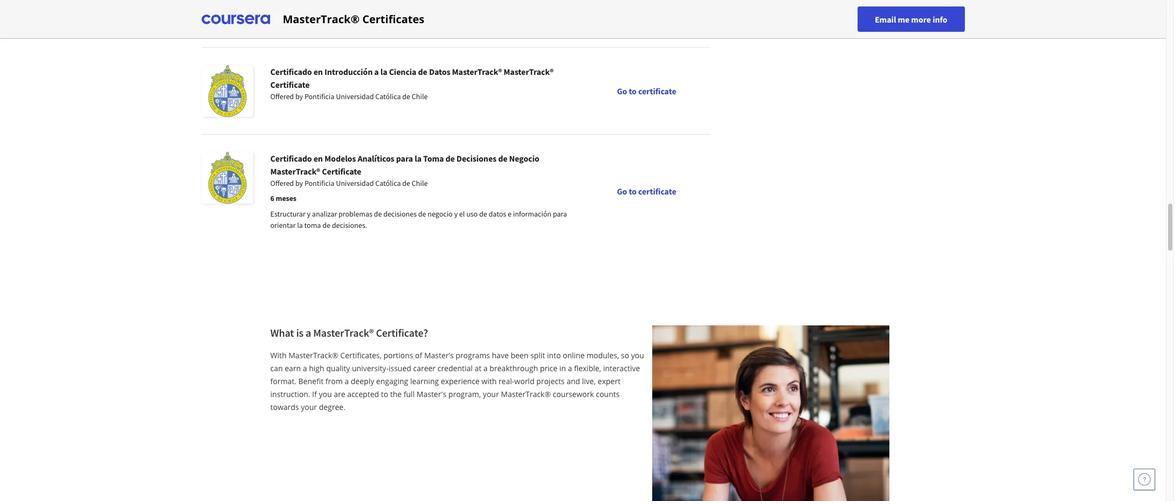 Task type: describe. For each thing, give the bounding box(es) containing it.
master's
[[417, 389, 447, 400]]

issued
[[389, 363, 411, 374]]

católica inside certificado en introducción a la ciencia de datos mastertrack® mastertrack® certificate offered by pontificia universidad católica de chile
[[375, 92, 401, 101]]

certificate for certificado en introducción a la ciencia de datos mastertrack® mastertrack® certificate
[[638, 86, 676, 97]]

earn
[[285, 363, 301, 374]]

by inside certificado en introducción a la ciencia de datos mastertrack® mastertrack® certificate offered by pontificia universidad católica de chile
[[295, 92, 303, 101]]

de down analizar
[[323, 221, 330, 230]]

católica inside 'certificado en modelos analíticos para la toma de decisiones de negocio mastertrack® certificate offered by pontificia universidad católica de chile 6 meses'
[[375, 178, 401, 188]]

interactive
[[603, 363, 640, 374]]

a left high
[[303, 363, 307, 374]]

to for certificado en introducción a la ciencia de datos mastertrack® mastertrack® certificate
[[629, 86, 637, 97]]

a right from
[[345, 376, 349, 387]]

degree.
[[319, 402, 346, 412]]

chile inside 'certificado en modelos analíticos para la toma de decisiones de negocio mastertrack® certificate offered by pontificia universidad católica de chile 6 meses'
[[412, 178, 428, 188]]

problemas
[[339, 209, 372, 219]]

pontificia universidad católica de chile image for certificado en modelos analíticos para la toma de decisiones de negocio mastertrack® certificate
[[201, 152, 253, 204]]

mastertrack® certificates
[[283, 12, 425, 26]]

go for certificado en modelos analíticos para la toma de decisiones de negocio mastertrack® certificate
[[617, 186, 627, 197]]

analíticos
[[358, 153, 394, 164]]

de left 'negocio'
[[498, 153, 508, 164]]

help center image
[[1138, 473, 1151, 486]]

certificado for offered
[[270, 66, 312, 77]]

de right "uso"
[[479, 209, 487, 219]]

go to certificate for certificado en modelos analíticos para la toma de decisiones de negocio mastertrack® certificate
[[617, 186, 676, 197]]

decisiones.
[[332, 221, 367, 230]]

of
[[415, 350, 422, 361]]

email
[[875, 14, 896, 25]]

de down ciencia
[[402, 92, 410, 101]]

credential
[[438, 363, 473, 374]]

a right at
[[484, 363, 488, 374]]

accepted
[[347, 389, 379, 400]]

a right in
[[568, 363, 572, 374]]

modelos
[[325, 153, 356, 164]]

6
[[270, 194, 274, 203]]

certificate?
[[376, 326, 428, 340]]

price
[[540, 363, 558, 374]]

negocio
[[509, 153, 539, 164]]

coursera image
[[201, 11, 270, 28]]

0 horizontal spatial your
[[301, 402, 317, 412]]

by inside 'certificado en modelos analíticos para la toma de decisiones de negocio mastertrack® certificate offered by pontificia universidad católica de chile 6 meses'
[[295, 178, 303, 188]]

datos
[[429, 66, 450, 77]]

la inside 'certificado en modelos analíticos para la toma de decisiones de negocio mastertrack® certificate offered by pontificia universidad católica de chile 6 meses'
[[415, 153, 422, 164]]

la inside estructurar y analizar problemas de decisiones de negocio y el uso de datos e información para orientar la toma de decisiones.
[[297, 221, 303, 230]]

orientar
[[270, 221, 296, 230]]

info
[[933, 14, 948, 25]]

deeply
[[351, 376, 374, 387]]

a right 'is'
[[306, 326, 311, 340]]

career
[[413, 363, 436, 374]]

split
[[531, 350, 545, 361]]

breakthrough
[[490, 363, 538, 374]]

world
[[515, 376, 535, 387]]

chile inside certificado en introducción a la ciencia de datos mastertrack® mastertrack® certificate offered by pontificia universidad católica de chile
[[412, 92, 428, 101]]

and
[[567, 376, 580, 387]]

real-
[[499, 376, 515, 387]]

go to certificate for certificado en introducción a la ciencia de datos mastertrack® mastertrack® certificate
[[617, 86, 676, 97]]

pontificia inside 'certificado en modelos analíticos para la toma de decisiones de negocio mastertrack® certificate offered by pontificia universidad católica de chile 6 meses'
[[305, 178, 335, 188]]

1 horizontal spatial you
[[631, 350, 644, 361]]

1 horizontal spatial your
[[483, 389, 499, 400]]

offered inside 'certificado en modelos analíticos para la toma de decisiones de negocio mastertrack® certificate offered by pontificia universidad católica de chile 6 meses'
[[270, 178, 294, 188]]

benefit
[[298, 376, 324, 387]]

en for modelos
[[314, 153, 323, 164]]

datos
[[489, 209, 506, 219]]

decisiones
[[457, 153, 497, 164]]

what is a mastertrack® certificate?
[[270, 326, 428, 340]]

learning
[[410, 376, 439, 387]]

in
[[560, 363, 566, 374]]

live,
[[582, 376, 596, 387]]

analizar
[[312, 209, 337, 219]]

quality
[[326, 363, 350, 374]]

from
[[326, 376, 343, 387]]

pontificia inside certificado en introducción a la ciencia de datos mastertrack® mastertrack® certificate offered by pontificia universidad católica de chile
[[305, 92, 335, 101]]

0 horizontal spatial you
[[319, 389, 332, 400]]

ciencia
[[389, 66, 417, 77]]

if
[[312, 389, 317, 400]]

certificado for mastertrack®
[[270, 153, 312, 164]]

projects
[[537, 376, 565, 387]]



Task type: locate. For each thing, give the bounding box(es) containing it.
decisiones
[[383, 209, 417, 219]]

program,
[[449, 389, 481, 400]]

estructurar y analizar problemas de decisiones de negocio y el uso de datos e información para orientar la toma de decisiones.
[[270, 209, 567, 230]]

0 vertical spatial pontificia
[[305, 92, 335, 101]]

offered
[[270, 92, 294, 101], [270, 178, 294, 188]]

de up the decisiones
[[402, 178, 410, 188]]

0 vertical spatial certificate
[[638, 86, 676, 97]]

1 vertical spatial pontificia universidad católica de chile image
[[201, 65, 253, 117]]

de left datos
[[418, 66, 427, 77]]

2 católica from the top
[[375, 178, 401, 188]]

católica down analíticos
[[375, 178, 401, 188]]

1 vertical spatial you
[[319, 389, 332, 400]]

0 horizontal spatial la
[[297, 221, 303, 230]]

0 vertical spatial chile
[[412, 92, 428, 101]]

been
[[511, 350, 529, 361]]

para right información
[[553, 209, 567, 219]]

2 vertical spatial to
[[381, 389, 388, 400]]

1 pontificia from the top
[[305, 92, 335, 101]]

0 vertical spatial universidad
[[336, 92, 374, 101]]

mastertrack® inside 'certificado en modelos analíticos para la toma de decisiones de negocio mastertrack® certificate offered by pontificia universidad católica de chile 6 meses'
[[270, 166, 320, 177]]

en left "modelos"
[[314, 153, 323, 164]]

1 horizontal spatial la
[[381, 66, 387, 77]]

e
[[508, 209, 512, 219]]

counts
[[596, 389, 620, 400]]

el
[[459, 209, 465, 219]]

pontificia universidad católica de chile image
[[201, 0, 253, 30], [201, 65, 253, 117], [201, 152, 253, 204]]

toma
[[304, 221, 321, 230]]

what
[[270, 326, 294, 340]]

certificates,
[[340, 350, 382, 361]]

flexible,
[[574, 363, 601, 374]]

católica down ciencia
[[375, 92, 401, 101]]

format.
[[270, 376, 297, 387]]

0 vertical spatial to
[[629, 86, 637, 97]]

certificate
[[638, 86, 676, 97], [638, 186, 676, 197]]

0 horizontal spatial para
[[396, 153, 413, 164]]

1 pontificia universidad católica de chile image from the top
[[201, 0, 253, 30]]

1 go to certificate from the top
[[617, 86, 676, 97]]

with mastertrack® certificates, portions of master's programs have been split into online modules, so you can earn a high quality university-issued career credential at a breakthrough price in a flexible, interactive format. benefit from a deeply engaging learning experience with real-world projects and live, expert instruction. if you are accepted to the full master's program, your mastertrack® coursework counts towards your degree.
[[270, 350, 644, 412]]

certificate inside certificado en introducción a la ciencia de datos mastertrack® mastertrack® certificate offered by pontificia universidad católica de chile
[[270, 79, 310, 90]]

by
[[295, 92, 303, 101], [295, 178, 303, 188]]

so
[[621, 350, 629, 361]]

1 y from the left
[[307, 209, 311, 219]]

2 vertical spatial pontificia universidad católica de chile image
[[201, 152, 253, 204]]

a
[[374, 66, 379, 77], [306, 326, 311, 340], [303, 363, 307, 374], [484, 363, 488, 374], [568, 363, 572, 374], [345, 376, 349, 387]]

información
[[513, 209, 552, 219]]

pontificia down introducción
[[305, 92, 335, 101]]

1 chile from the top
[[412, 92, 428, 101]]

introducción
[[325, 66, 373, 77]]

universidad down "modelos"
[[336, 178, 374, 188]]

certificado inside 'certificado en modelos analíticos para la toma de decisiones de negocio mastertrack® certificate offered by pontificia universidad católica de chile 6 meses'
[[270, 153, 312, 164]]

para inside 'certificado en modelos analíticos para la toma de decisiones de negocio mastertrack® certificate offered by pontificia universidad católica de chile 6 meses'
[[396, 153, 413, 164]]

1 vertical spatial en
[[314, 153, 323, 164]]

to for certificado en modelos analíticos para la toma de decisiones de negocio mastertrack® certificate
[[629, 186, 637, 197]]

universidad down introducción
[[336, 92, 374, 101]]

negocio
[[428, 209, 453, 219]]

your down the if
[[301, 402, 317, 412]]

1 certificado from the top
[[270, 66, 312, 77]]

para inside estructurar y analizar problemas de decisiones de negocio y el uso de datos e información para orientar la toma de decisiones.
[[553, 209, 567, 219]]

y up toma
[[307, 209, 311, 219]]

de
[[418, 66, 427, 77], [402, 92, 410, 101], [446, 153, 455, 164], [498, 153, 508, 164], [402, 178, 410, 188], [374, 209, 382, 219], [418, 209, 426, 219], [479, 209, 487, 219], [323, 221, 330, 230]]

more
[[911, 14, 931, 25]]

estructurar
[[270, 209, 306, 219]]

en for introducción
[[314, 66, 323, 77]]

2 go to certificate from the top
[[617, 186, 676, 197]]

master's
[[424, 350, 454, 361]]

chile down toma
[[412, 178, 428, 188]]

toma
[[423, 153, 444, 164]]

certificado en introducción a la ciencia de datos mastertrack® mastertrack® certificate offered by pontificia universidad católica de chile
[[270, 66, 554, 101]]

can
[[270, 363, 283, 374]]

expert
[[598, 376, 621, 387]]

de left the decisiones
[[374, 209, 382, 219]]

is
[[296, 326, 304, 340]]

certificate for certificado en modelos analíticos para la toma de decisiones de negocio mastertrack® certificate
[[638, 186, 676, 197]]

with
[[270, 350, 287, 361]]

1 vertical spatial to
[[629, 186, 637, 197]]

1 vertical spatial certificate
[[638, 186, 676, 197]]

católica
[[375, 92, 401, 101], [375, 178, 401, 188]]

1 vertical spatial católica
[[375, 178, 401, 188]]

into
[[547, 350, 561, 361]]

1 vertical spatial go
[[617, 186, 627, 197]]

you
[[631, 350, 644, 361], [319, 389, 332, 400]]

y
[[307, 209, 311, 219], [454, 209, 458, 219]]

experience
[[441, 376, 480, 387]]

la inside certificado en introducción a la ciencia de datos mastertrack® mastertrack® certificate offered by pontificia universidad católica de chile
[[381, 66, 387, 77]]

2 pontificia universidad católica de chile image from the top
[[201, 65, 253, 117]]

2 horizontal spatial la
[[415, 153, 422, 164]]

to inside with mastertrack® certificates, portions of master's programs have been split into online modules, so you can earn a high quality university-issued career credential at a breakthrough price in a flexible, interactive format. benefit from a deeply engaging learning experience with real-world projects and live, expert instruction. if you are accepted to the full master's program, your mastertrack® coursework counts towards your degree.
[[381, 389, 388, 400]]

1 vertical spatial para
[[553, 209, 567, 219]]

0 vertical spatial your
[[483, 389, 499, 400]]

0 vertical spatial by
[[295, 92, 303, 101]]

1 vertical spatial by
[[295, 178, 303, 188]]

1 vertical spatial pontificia
[[305, 178, 335, 188]]

mastertrack®
[[283, 12, 360, 26], [452, 66, 502, 77], [504, 66, 554, 77], [270, 166, 320, 177], [313, 326, 374, 340], [289, 350, 338, 361], [501, 389, 551, 400]]

1 vertical spatial universidad
[[336, 178, 374, 188]]

1 vertical spatial your
[[301, 402, 317, 412]]

0 horizontal spatial y
[[307, 209, 311, 219]]

university-
[[352, 363, 389, 374]]

with
[[482, 376, 497, 387]]

go for certificado en introducción a la ciencia de datos mastertrack® mastertrack® certificate
[[617, 86, 627, 97]]

2 vertical spatial la
[[297, 221, 303, 230]]

0 vertical spatial para
[[396, 153, 413, 164]]

en left introducción
[[314, 66, 323, 77]]

2 offered from the top
[[270, 178, 294, 188]]

1 go from the top
[[617, 86, 627, 97]]

your down with
[[483, 389, 499, 400]]

certificado en modelos analíticos para la toma de decisiones de negocio mastertrack® certificate offered by pontificia universidad católica de chile 6 meses
[[270, 153, 539, 203]]

1 horizontal spatial certificate
[[322, 166, 361, 177]]

chile down ciencia
[[412, 92, 428, 101]]

para
[[396, 153, 413, 164], [553, 209, 567, 219]]

1 vertical spatial go to certificate
[[617, 186, 676, 197]]

y left el
[[454, 209, 458, 219]]

pontificia up analizar
[[305, 178, 335, 188]]

engaging
[[376, 376, 408, 387]]

pontificia universidad católica de chile image for certificado en introducción a la ciencia de datos mastertrack® mastertrack® certificate
[[201, 65, 253, 117]]

1 católica from the top
[[375, 92, 401, 101]]

high
[[309, 363, 324, 374]]

universidad inside certificado en introducción a la ciencia de datos mastertrack® mastertrack® certificate offered by pontificia universidad católica de chile
[[336, 92, 374, 101]]

0 vertical spatial certificate
[[270, 79, 310, 90]]

portions
[[384, 350, 413, 361]]

0 vertical spatial you
[[631, 350, 644, 361]]

2 certificate from the top
[[638, 186, 676, 197]]

de right toma
[[446, 153, 455, 164]]

go
[[617, 86, 627, 97], [617, 186, 627, 197]]

1 vertical spatial offered
[[270, 178, 294, 188]]

certificado inside certificado en introducción a la ciencia de datos mastertrack® mastertrack® certificate offered by pontificia universidad católica de chile
[[270, 66, 312, 77]]

1 vertical spatial la
[[415, 153, 422, 164]]

uso
[[466, 209, 478, 219]]

1 en from the top
[[314, 66, 323, 77]]

universidad inside 'certificado en modelos analíticos para la toma de decisiones de negocio mastertrack® certificate offered by pontificia universidad católica de chile 6 meses'
[[336, 178, 374, 188]]

the
[[390, 389, 402, 400]]

0 vertical spatial offered
[[270, 92, 294, 101]]

1 vertical spatial chile
[[412, 178, 428, 188]]

2 pontificia from the top
[[305, 178, 335, 188]]

towards
[[270, 402, 299, 412]]

2 chile from the top
[[412, 178, 428, 188]]

2 universidad from the top
[[336, 178, 374, 188]]

have
[[492, 350, 509, 361]]

la
[[381, 66, 387, 77], [415, 153, 422, 164], [297, 221, 303, 230]]

en
[[314, 66, 323, 77], [314, 153, 323, 164]]

me
[[898, 14, 910, 25]]

1 universidad from the top
[[336, 92, 374, 101]]

1 certificate from the top
[[638, 86, 676, 97]]

para right analíticos
[[396, 153, 413, 164]]

0 vertical spatial católica
[[375, 92, 401, 101]]

go to certificate
[[617, 86, 676, 97], [617, 186, 676, 197]]

0 vertical spatial la
[[381, 66, 387, 77]]

you right so in the bottom right of the page
[[631, 350, 644, 361]]

1 offered from the top
[[270, 92, 294, 101]]

1 vertical spatial certificado
[[270, 153, 312, 164]]

0 vertical spatial go
[[617, 86, 627, 97]]

are
[[334, 389, 345, 400]]

1 horizontal spatial para
[[553, 209, 567, 219]]

en inside 'certificado en modelos analíticos para la toma de decisiones de negocio mastertrack® certificate offered by pontificia universidad católica de chile 6 meses'
[[314, 153, 323, 164]]

coursework
[[553, 389, 594, 400]]

0 vertical spatial pontificia universidad católica de chile image
[[201, 0, 253, 30]]

you right the if
[[319, 389, 332, 400]]

2 y from the left
[[454, 209, 458, 219]]

2 certificado from the top
[[270, 153, 312, 164]]

de left negocio
[[418, 209, 426, 219]]

1 vertical spatial certificate
[[322, 166, 361, 177]]

offered inside certificado en introducción a la ciencia de datos mastertrack® mastertrack® certificate offered by pontificia universidad católica de chile
[[270, 92, 294, 101]]

a left ciencia
[[374, 66, 379, 77]]

3 pontificia universidad católica de chile image from the top
[[201, 152, 253, 204]]

full
[[404, 389, 415, 400]]

email me more info button
[[858, 6, 965, 32]]

2 en from the top
[[314, 153, 323, 164]]

instruction.
[[270, 389, 310, 400]]

a inside certificado en introducción a la ciencia de datos mastertrack® mastertrack® certificate offered by pontificia universidad católica de chile
[[374, 66, 379, 77]]

en inside certificado en introducción a la ciencia de datos mastertrack® mastertrack® certificate offered by pontificia universidad católica de chile
[[314, 66, 323, 77]]

certificate inside 'certificado en modelos analíticos para la toma de decisiones de negocio mastertrack® certificate offered by pontificia universidad católica de chile 6 meses'
[[322, 166, 361, 177]]

email me more info
[[875, 14, 948, 25]]

chile
[[412, 92, 428, 101], [412, 178, 428, 188]]

online
[[563, 350, 585, 361]]

0 horizontal spatial certificate
[[270, 79, 310, 90]]

2 by from the top
[[295, 178, 303, 188]]

2 go from the top
[[617, 186, 627, 197]]

programs
[[456, 350, 490, 361]]

at
[[475, 363, 482, 374]]

0 vertical spatial certificado
[[270, 66, 312, 77]]

0 vertical spatial en
[[314, 66, 323, 77]]

meses
[[276, 194, 297, 203]]

modules,
[[587, 350, 619, 361]]

1 by from the top
[[295, 92, 303, 101]]

pontificia
[[305, 92, 335, 101], [305, 178, 335, 188]]

0 vertical spatial go to certificate
[[617, 86, 676, 97]]

1 horizontal spatial y
[[454, 209, 458, 219]]

certificates
[[362, 12, 425, 26]]



Task type: vqa. For each thing, say whether or not it's contained in the screenshot.
Learn more about degree credit ELEMENT
no



